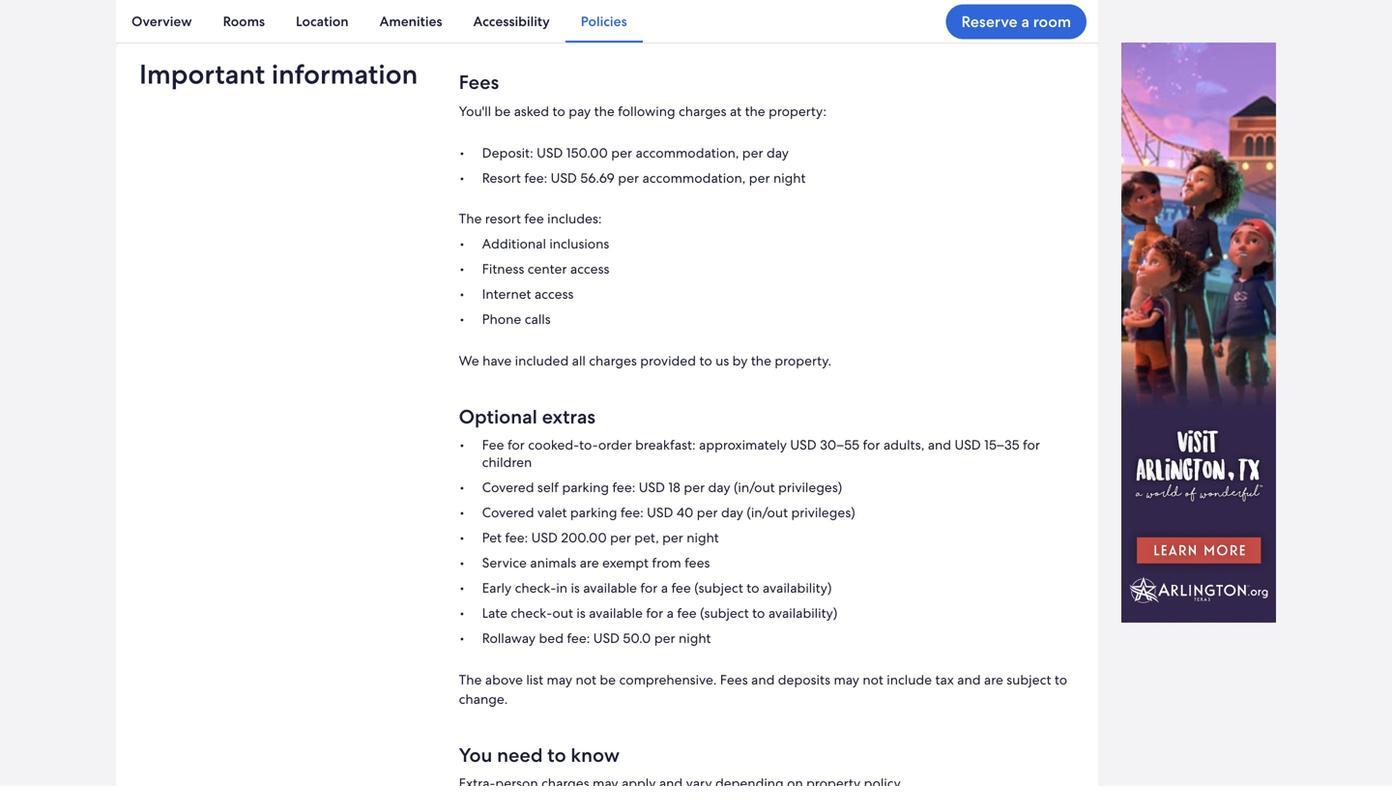Task type: locate. For each thing, give the bounding box(es) containing it.
rollaway bed fee: usd 50.0 per night list item
[[459, 629, 1075, 647]]

the right "by"
[[751, 352, 771, 369]]

not
[[576, 671, 596, 688], [863, 671, 884, 688]]

tax
[[935, 671, 954, 688]]

available
[[583, 579, 637, 596], [589, 604, 643, 622]]

available for in
[[583, 579, 637, 596]]

important information
[[139, 56, 418, 92]]

we
[[459, 352, 479, 369]]

amenities link
[[364, 0, 458, 43]]

the for to
[[751, 352, 771, 369]]

1 vertical spatial be
[[600, 671, 616, 688]]

covered self parking fee: usd 18 per day (in/out privileges)
[[482, 478, 842, 496]]

1 vertical spatial the
[[459, 671, 482, 688]]

internet access
[[482, 285, 574, 303]]

have
[[483, 352, 512, 369]]

per up resort fee: usd 56.69 per accommodation, per night list item
[[742, 144, 763, 161]]

2 horizontal spatial and
[[957, 671, 981, 688]]

0 vertical spatial available
[[583, 579, 637, 596]]

1 vertical spatial fee
[[671, 579, 691, 596]]

cooked-
[[528, 436, 579, 453]]

adults,
[[883, 436, 925, 453]]

1 vertical spatial (subject
[[700, 604, 749, 622]]

you
[[459, 742, 492, 768]]

be
[[494, 102, 511, 120], [600, 671, 616, 688]]

2 the from the top
[[459, 671, 482, 688]]

fees inside the above list may not be comprehensive. fees and deposits may not include tax and are subject to change.
[[720, 671, 748, 688]]

(in/out
[[734, 478, 775, 496], [747, 504, 788, 521]]

2 vertical spatial night
[[679, 629, 711, 647]]

fees down rollaway bed fee: usd 50.0 per night list item
[[720, 671, 748, 688]]

1 vertical spatial availability)
[[768, 604, 838, 622]]

the
[[459, 210, 482, 227], [459, 671, 482, 688]]

per down "deposit: usd 150.00 per accommodation, per day" list item
[[749, 169, 770, 186]]

additional
[[482, 235, 546, 252]]

know
[[571, 742, 620, 768]]

charges left "at"
[[679, 102, 727, 120]]

deposit: usd 150.00 per accommodation, per day list item
[[459, 144, 1075, 161]]

availability) up "late check-out is available for a fee (subject to availability)" list item
[[763, 579, 832, 596]]

a
[[1021, 12, 1030, 32], [661, 579, 668, 596], [667, 604, 674, 622]]

be down rollaway bed fee: usd 50.0 per night
[[600, 671, 616, 688]]

internet
[[482, 285, 531, 303]]

per right 18
[[684, 478, 705, 496]]

availability) down early check-in is available for a fee (subject to availability) list item
[[768, 604, 838, 622]]

day for 40
[[721, 504, 743, 521]]

deposit:
[[482, 144, 533, 161]]

list containing fee for cooked-to-order breakfast: approximately usd 30–55 for adults, and usd 15–35 for children
[[459, 436, 1075, 647]]

rooms
[[223, 13, 265, 30]]

to inside the above list may not be comprehensive. fees and deposits may not include tax and are subject to change.
[[1055, 671, 1067, 688]]

0 vertical spatial are
[[580, 554, 599, 571]]

to
[[553, 102, 565, 120], [699, 352, 712, 369], [747, 579, 759, 596], [752, 604, 765, 622], [1055, 671, 1067, 688], [547, 742, 566, 768]]

privileges) up the pet fee: usd 200.00 per pet, per night list item
[[791, 504, 855, 521]]

0 vertical spatial covered
[[482, 478, 534, 496]]

covered
[[482, 478, 534, 496], [482, 504, 534, 521]]

late
[[482, 604, 508, 622]]

1 horizontal spatial may
[[834, 671, 859, 688]]

0 vertical spatial charges
[[679, 102, 727, 120]]

access
[[570, 260, 610, 277], [534, 285, 574, 303]]

0 horizontal spatial and
[[751, 671, 775, 688]]

1 vertical spatial access
[[534, 285, 574, 303]]

accommodation, up resort fee: usd 56.69 per accommodation, per night
[[636, 144, 739, 161]]

may
[[547, 671, 572, 688], [834, 671, 859, 688]]

availability) for early check-in is available for a fee (subject to availability)
[[763, 579, 832, 596]]

fee for out
[[677, 604, 697, 622]]

privileges) for covered valet parking fee: usd 40 per day (in/out privileges)
[[791, 504, 855, 521]]

day up resort fee: usd 56.69 per accommodation, per night list item
[[767, 144, 789, 161]]

are down 200.00
[[580, 554, 599, 571]]

a down from
[[661, 579, 668, 596]]

access down inclusions on the top
[[570, 260, 610, 277]]

phone calls list item
[[459, 310, 1075, 328]]

fee: right resort
[[524, 169, 547, 186]]

covered valet parking fee: usd 40 per day (in/out privileges)
[[482, 504, 855, 521]]

and inside fee for cooked-to-order breakfast: approximately usd 30–55 for adults, and usd 15–35 for children
[[928, 436, 951, 453]]

1 horizontal spatial charges
[[679, 102, 727, 120]]

a down the early check-in is available for a fee (subject to availability)
[[667, 604, 674, 622]]

(subject
[[694, 579, 743, 596], [700, 604, 749, 622]]

privileges) up covered valet parking fee: usd 40 per day (in/out privileges) list item
[[778, 478, 842, 496]]

you need to know
[[459, 742, 620, 768]]

1 the from the top
[[459, 210, 482, 227]]

available down service animals are exempt from fees
[[583, 579, 637, 596]]

1 vertical spatial is
[[577, 604, 586, 622]]

are
[[580, 554, 599, 571], [984, 671, 1003, 688]]

check- up "bed"
[[511, 604, 552, 622]]

150.00
[[566, 144, 608, 161]]

1 vertical spatial fees
[[720, 671, 748, 688]]

0 horizontal spatial may
[[547, 671, 572, 688]]

per right 40
[[697, 504, 718, 521]]

fee: down order
[[612, 478, 635, 496]]

a for early check-in is available for a fee (subject to availability)
[[661, 579, 668, 596]]

not down rollaway bed fee: usd 50.0 per night
[[576, 671, 596, 688]]

fee up additional inclusions
[[524, 210, 544, 227]]

extras
[[542, 404, 595, 429]]

0 vertical spatial a
[[1021, 12, 1030, 32]]

check-
[[515, 579, 556, 596], [511, 604, 552, 622]]

list containing deposit: usd 150.00 per accommodation, per day
[[459, 144, 1075, 186]]

0 vertical spatial the
[[459, 210, 482, 227]]

check- for out
[[511, 604, 552, 622]]

property.
[[775, 352, 832, 369]]

1 horizontal spatial are
[[984, 671, 1003, 688]]

night down "deposit: usd 150.00 per accommodation, per day" list item
[[773, 169, 806, 186]]

parking up pet fee: usd 200.00 per pet, per night
[[570, 504, 617, 521]]

optional extras
[[459, 404, 595, 429]]

availability)
[[763, 579, 832, 596], [768, 604, 838, 622]]

(subject down the fees
[[694, 579, 743, 596]]

1 horizontal spatial and
[[928, 436, 951, 453]]

fitness center access list item
[[459, 260, 1075, 277]]

information
[[272, 56, 418, 92]]

fee down from
[[671, 579, 691, 596]]

0 vertical spatial is
[[571, 579, 580, 596]]

the resort fee includes:
[[459, 210, 602, 227]]

0 vertical spatial night
[[773, 169, 806, 186]]

and left deposits
[[751, 671, 775, 688]]

0 horizontal spatial fees
[[459, 70, 499, 95]]

important
[[139, 56, 265, 92]]

1 vertical spatial check-
[[511, 604, 552, 622]]

for right fee
[[508, 436, 525, 453]]

rollaway
[[482, 629, 536, 647]]

2 vertical spatial day
[[721, 504, 743, 521]]

1 horizontal spatial fees
[[720, 671, 748, 688]]

0 vertical spatial be
[[494, 102, 511, 120]]

list containing overview
[[116, 0, 1098, 43]]

day up the pet fee: usd 200.00 per pet, per night list item
[[721, 504, 743, 521]]

1 vertical spatial a
[[661, 579, 668, 596]]

1 horizontal spatial be
[[600, 671, 616, 688]]

1 vertical spatial day
[[708, 478, 730, 496]]

is right 'in'
[[571, 579, 580, 596]]

0 vertical spatial access
[[570, 260, 610, 277]]

service animals are exempt from fees
[[482, 554, 710, 571]]

0 vertical spatial fee
[[524, 210, 544, 227]]

night up the fees
[[687, 529, 719, 546]]

may right deposits
[[834, 671, 859, 688]]

the for the above list may not be comprehensive. fees and deposits may not include tax and are subject to change.
[[459, 671, 482, 688]]

fee
[[524, 210, 544, 227], [671, 579, 691, 596], [677, 604, 697, 622]]

(subject down early check-in is available for a fee (subject to availability) list item
[[700, 604, 749, 622]]

0 vertical spatial availability)
[[763, 579, 832, 596]]

to right subject
[[1055, 671, 1067, 688]]

from
[[652, 554, 681, 571]]

rollaway bed fee: usd 50.0 per night
[[482, 629, 711, 647]]

night
[[773, 169, 806, 186], [687, 529, 719, 546], [679, 629, 711, 647]]

1 vertical spatial night
[[687, 529, 719, 546]]

fee:
[[524, 169, 547, 186], [612, 478, 635, 496], [621, 504, 644, 521], [505, 529, 528, 546], [567, 629, 590, 647]]

accommodation, down deposit: usd 150.00 per accommodation, per day
[[642, 169, 746, 186]]

available up rollaway bed fee: usd 50.0 per night
[[589, 604, 643, 622]]

charges
[[679, 102, 727, 120], [589, 352, 637, 369]]

charges right all
[[589, 352, 637, 369]]

and right adults,
[[928, 436, 951, 453]]

fee: right pet
[[505, 529, 528, 546]]

late check-out is available for a fee (subject to availability)
[[482, 604, 838, 622]]

be right you'll
[[494, 102, 511, 120]]

access down center
[[534, 285, 574, 303]]

0 vertical spatial (in/out
[[734, 478, 775, 496]]

service animals are exempt from fees list item
[[459, 554, 1075, 571]]

fees
[[459, 70, 499, 95], [720, 671, 748, 688]]

night down late check-out is available for a fee (subject to availability)
[[679, 629, 711, 647]]

resort
[[482, 169, 521, 186]]

and right tax
[[957, 671, 981, 688]]

is right out
[[577, 604, 586, 622]]

1 vertical spatial parking
[[570, 504, 617, 521]]

the left resort on the top
[[459, 210, 482, 227]]

reserve
[[961, 12, 1018, 32]]

1 vertical spatial charges
[[589, 352, 637, 369]]

0 horizontal spatial are
[[580, 554, 599, 571]]

0 horizontal spatial not
[[576, 671, 596, 688]]

we have included all charges provided to us by the property.
[[459, 352, 832, 369]]

not left include
[[863, 671, 884, 688]]

covered for covered valet parking fee: usd 40 per day (in/out privileges)
[[482, 504, 534, 521]]

2 covered from the top
[[482, 504, 534, 521]]

the
[[594, 102, 615, 120], [745, 102, 765, 120], [751, 352, 771, 369]]

subject
[[1007, 671, 1051, 688]]

1 vertical spatial covered
[[482, 504, 534, 521]]

early check-in is available for a fee (subject to availability) list item
[[459, 579, 1075, 596]]

1 vertical spatial privileges)
[[791, 504, 855, 521]]

be inside the above list may not be comprehensive. fees and deposits may not include tax and are subject to change.
[[600, 671, 616, 688]]

the up change.
[[459, 671, 482, 688]]

1 vertical spatial are
[[984, 671, 1003, 688]]

0 vertical spatial parking
[[562, 478, 609, 496]]

available for out
[[589, 604, 643, 622]]

0 horizontal spatial charges
[[589, 352, 637, 369]]

parking right self
[[562, 478, 609, 496]]

per up resort fee: usd 56.69 per accommodation, per night
[[611, 144, 632, 161]]

0 vertical spatial fees
[[459, 70, 499, 95]]

(in/out up the pet fee: usd 200.00 per pet, per night list item
[[747, 504, 788, 521]]

usd left 150.00
[[537, 144, 563, 161]]

fee for in
[[671, 579, 691, 596]]

per down covered valet parking fee: usd 40 per day (in/out privileges)
[[662, 529, 683, 546]]

the inside the above list may not be comprehensive. fees and deposits may not include tax and are subject to change.
[[459, 671, 482, 688]]

per
[[611, 144, 632, 161], [742, 144, 763, 161], [618, 169, 639, 186], [749, 169, 770, 186], [684, 478, 705, 496], [697, 504, 718, 521], [610, 529, 631, 546], [662, 529, 683, 546], [654, 629, 675, 647]]

phone calls
[[482, 310, 551, 328]]

is for in
[[571, 579, 580, 596]]

parking for valet
[[570, 504, 617, 521]]

resort fee: usd 56.69 per accommodation, per night list item
[[459, 169, 1075, 186]]

covered down 'children'
[[482, 478, 534, 496]]

1 horizontal spatial not
[[863, 671, 884, 688]]

additional inclusions list item
[[459, 235, 1075, 252]]

covered up pet
[[482, 504, 534, 521]]

may right list
[[547, 671, 572, 688]]

fee down the early check-in is available for a fee (subject to availability)
[[677, 604, 697, 622]]

the right "at"
[[745, 102, 765, 120]]

2 vertical spatial fee
[[677, 604, 697, 622]]

1 vertical spatial available
[[589, 604, 643, 622]]

2 vertical spatial a
[[667, 604, 674, 622]]

usd
[[537, 144, 563, 161], [551, 169, 577, 186], [790, 436, 817, 453], [955, 436, 981, 453], [639, 478, 665, 496], [647, 504, 673, 521], [531, 529, 558, 546], [593, 629, 620, 647]]

check- down animals
[[515, 579, 556, 596]]

(in/out up covered valet parking fee: usd 40 per day (in/out privileges) list item
[[734, 478, 775, 496]]

0 vertical spatial check-
[[515, 579, 556, 596]]

1 vertical spatial (in/out
[[747, 504, 788, 521]]

list containing additional inclusions
[[459, 235, 1075, 328]]

list
[[116, 0, 1098, 43], [459, 144, 1075, 186], [459, 235, 1075, 328], [459, 436, 1075, 647]]

to left pay
[[553, 102, 565, 120]]

0 vertical spatial privileges)
[[778, 478, 842, 496]]

a left room
[[1021, 12, 1030, 32]]

availability) for late check-out is available for a fee (subject to availability)
[[768, 604, 838, 622]]

location
[[296, 13, 349, 30]]

to down early check-in is available for a fee (subject to availability) list item
[[752, 604, 765, 622]]

0 vertical spatial (subject
[[694, 579, 743, 596]]

1 covered from the top
[[482, 478, 534, 496]]

200.00
[[561, 529, 607, 546]]

day right 18
[[708, 478, 730, 496]]

fees
[[685, 554, 710, 571]]

is
[[571, 579, 580, 596], [577, 604, 586, 622]]

fees up you'll
[[459, 70, 499, 95]]

are left subject
[[984, 671, 1003, 688]]



Task type: describe. For each thing, give the bounding box(es) containing it.
overview link
[[116, 0, 208, 43]]

(subject for late check-out is available for a fee (subject to availability)
[[700, 604, 749, 622]]

include
[[887, 671, 932, 688]]

asked
[[514, 102, 549, 120]]

for right 15–35
[[1023, 436, 1040, 453]]

usd left 15–35
[[955, 436, 981, 453]]

50.0
[[623, 629, 651, 647]]

at
[[730, 102, 742, 120]]

to left the "us"
[[699, 352, 712, 369]]

reserve a room button
[[946, 4, 1087, 39]]

deposit: usd 150.00 per accommodation, per day
[[482, 144, 789, 161]]

above
[[485, 671, 523, 688]]

optional
[[459, 404, 537, 429]]

you'll be asked to pay the following charges at the property:
[[459, 102, 827, 120]]

for down the early check-in is available for a fee (subject to availability)
[[646, 604, 663, 622]]

policies
[[581, 13, 627, 30]]

deposits
[[778, 671, 831, 688]]

approximately
[[699, 436, 787, 453]]

for up late check-out is available for a fee (subject to availability)
[[640, 579, 658, 596]]

late check-out is available for a fee (subject to availability) list item
[[459, 604, 1075, 622]]

56.69
[[580, 169, 615, 186]]

privileges) for covered self parking fee: usd 18 per day (in/out privileges)
[[778, 478, 842, 496]]

resort fee: usd 56.69 per accommodation, per night
[[482, 169, 806, 186]]

1 may from the left
[[547, 671, 572, 688]]

usd left 56.69
[[551, 169, 577, 186]]

inclusions
[[549, 235, 609, 252]]

fee
[[482, 436, 504, 453]]

accessibility link
[[458, 0, 565, 43]]

check- for in
[[515, 579, 556, 596]]

us
[[716, 352, 729, 369]]

usd left 50.0
[[593, 629, 620, 647]]

internet access list item
[[459, 285, 1075, 303]]

fee for cooked-to-order breakfast: approximately usd 30–55 for adults, and usd 15–35 for children list item
[[459, 436, 1075, 471]]

accessibility
[[473, 13, 550, 30]]

you'll
[[459, 102, 491, 120]]

valet
[[537, 504, 567, 521]]

a for late check-out is available for a fee (subject to availability)
[[667, 604, 674, 622]]

usd left 40
[[647, 504, 673, 521]]

(in/out for 40
[[747, 504, 788, 521]]

bed
[[539, 629, 564, 647]]

usd left 30–55
[[790, 436, 817, 453]]

2 may from the left
[[834, 671, 859, 688]]

parking for self
[[562, 478, 609, 496]]

phone
[[482, 310, 521, 328]]

40
[[677, 504, 694, 521]]

the for following
[[745, 102, 765, 120]]

self
[[537, 478, 559, 496]]

covered valet parking fee: usd 40 per day (in/out privileges) list item
[[459, 504, 1075, 521]]

pet fee: usd 200.00 per pet, per night list item
[[459, 529, 1075, 546]]

usd left 18
[[639, 478, 665, 496]]

pet
[[482, 529, 502, 546]]

breakfast:
[[635, 436, 696, 453]]

the for the resort fee includes:
[[459, 210, 482, 227]]

1 not from the left
[[576, 671, 596, 688]]

center
[[528, 260, 567, 277]]

covered for covered self parking fee: usd 18 per day (in/out privileges)
[[482, 478, 534, 496]]

15–35
[[984, 436, 1020, 453]]

property:
[[769, 102, 827, 120]]

included
[[515, 352, 569, 369]]

covered self parking fee: usd 18 per day (in/out privileges) list item
[[459, 478, 1075, 496]]

is for out
[[577, 604, 586, 622]]

by
[[733, 352, 748, 369]]

following
[[618, 102, 675, 120]]

additional inclusions
[[482, 235, 609, 252]]

the above list may not be comprehensive. fees and deposits may not include tax and are subject to change.
[[459, 671, 1067, 708]]

pay
[[569, 102, 591, 120]]

fee: right "bed"
[[567, 629, 590, 647]]

provided
[[640, 352, 696, 369]]

order
[[598, 436, 632, 453]]

18
[[668, 478, 681, 496]]

location link
[[280, 0, 364, 43]]

night for pet fee: usd 200.00 per pet, per night
[[687, 529, 719, 546]]

policies link
[[565, 0, 643, 43]]

change.
[[459, 690, 508, 708]]

to-
[[579, 436, 598, 453]]

service
[[482, 554, 527, 571]]

fitness center access
[[482, 260, 610, 277]]

a inside button
[[1021, 12, 1030, 32]]

fee for cooked-to-order breakfast: approximately usd 30–55 for adults, and usd 15–35 for children
[[482, 436, 1040, 471]]

comprehensive.
[[619, 671, 717, 688]]

overview
[[131, 13, 192, 30]]

animals
[[530, 554, 576, 571]]

per down late check-out is available for a fee (subject to availability)
[[654, 629, 675, 647]]

all
[[572, 352, 586, 369]]

fitness
[[482, 260, 524, 277]]

list
[[526, 671, 543, 688]]

2 not from the left
[[863, 671, 884, 688]]

night for resort fee: usd 56.69 per accommodation, per night
[[773, 169, 806, 186]]

per up exempt
[[610, 529, 631, 546]]

pet fee: usd 200.00 per pet, per night
[[482, 529, 719, 546]]

fee: up pet,
[[621, 504, 644, 521]]

to down service animals are exempt from fees list item
[[747, 579, 759, 596]]

exempt
[[602, 554, 649, 571]]

usd down 'valet' at the bottom left of the page
[[531, 529, 558, 546]]

includes:
[[547, 210, 602, 227]]

to right need
[[547, 742, 566, 768]]

0 vertical spatial accommodation,
[[636, 144, 739, 161]]

the right pay
[[594, 102, 615, 120]]

room
[[1033, 12, 1071, 32]]

for right 30–55
[[863, 436, 880, 453]]

are inside the above list may not be comprehensive. fees and deposits may not include tax and are subject to change.
[[984, 671, 1003, 688]]

(in/out for 18
[[734, 478, 775, 496]]

early
[[482, 579, 512, 596]]

children
[[482, 453, 532, 471]]

reserve a room
[[961, 12, 1071, 32]]

out
[[552, 604, 573, 622]]

calls
[[525, 310, 551, 328]]

0 horizontal spatial be
[[494, 102, 511, 120]]

early check-in is available for a fee (subject to availability)
[[482, 579, 832, 596]]

in
[[556, 579, 568, 596]]

1 vertical spatial accommodation,
[[642, 169, 746, 186]]

30–55
[[820, 436, 860, 453]]

day for 18
[[708, 478, 730, 496]]

0 vertical spatial day
[[767, 144, 789, 161]]

pet,
[[634, 529, 659, 546]]

per down deposit: usd 150.00 per accommodation, per day
[[618, 169, 639, 186]]

need
[[497, 742, 543, 768]]

(subject for early check-in is available for a fee (subject to availability)
[[694, 579, 743, 596]]

resort
[[485, 210, 521, 227]]



Task type: vqa. For each thing, say whether or not it's contained in the screenshot.
ROOM
yes



